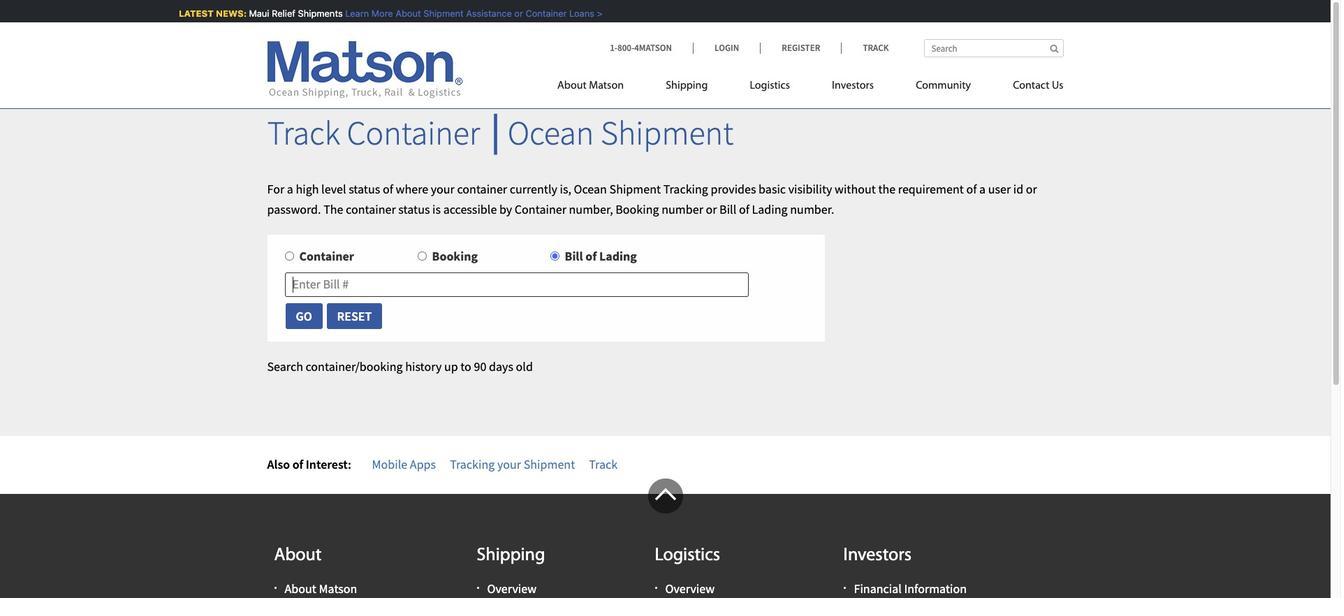 Task type: locate. For each thing, give the bounding box(es) containing it.
1 horizontal spatial lading
[[752, 201, 788, 217]]

history
[[405, 359, 442, 375]]

1 horizontal spatial matson
[[589, 80, 624, 92]]

track for top track link
[[863, 42, 889, 54]]

1 vertical spatial about matson link
[[285, 581, 357, 597]]

financial information link
[[854, 581, 967, 597]]

2 vertical spatial track
[[589, 456, 618, 472]]

lading down number,
[[599, 248, 637, 264]]

0 horizontal spatial track link
[[589, 456, 618, 472]]

0 horizontal spatial a
[[287, 181, 293, 197]]

community link
[[895, 73, 992, 102]]

>
[[596, 8, 601, 19]]

800-
[[618, 42, 634, 54]]

1 horizontal spatial a
[[979, 181, 986, 197]]

of left user
[[966, 181, 977, 197]]

status
[[349, 181, 380, 197], [398, 201, 430, 217]]

a right for
[[287, 181, 293, 197]]

tracking your shipment link
[[450, 456, 575, 472]]

days
[[489, 359, 513, 375]]

1 horizontal spatial status
[[398, 201, 430, 217]]

about matson link
[[558, 73, 645, 102], [285, 581, 357, 597]]

to
[[461, 359, 471, 375]]

number,
[[569, 201, 613, 217]]

the
[[324, 201, 343, 217]]

mobile apps link
[[372, 456, 436, 472]]

user
[[988, 181, 1011, 197]]

search
[[267, 359, 303, 375]]

investors down register link
[[832, 80, 874, 92]]

0 vertical spatial track link
[[841, 42, 889, 54]]

1 horizontal spatial about matson
[[558, 80, 624, 92]]

Enter Bill # text field
[[285, 273, 749, 297]]

1 vertical spatial track link
[[589, 456, 618, 472]]

0 vertical spatial or
[[513, 8, 522, 19]]

a
[[287, 181, 293, 197], [979, 181, 986, 197]]

0 vertical spatial about matson link
[[558, 73, 645, 102]]

for
[[267, 181, 284, 197]]

investors inside top menu navigation
[[832, 80, 874, 92]]

booking left number
[[616, 201, 659, 217]]

or
[[513, 8, 522, 19], [1026, 181, 1037, 197], [706, 201, 717, 217]]

maui
[[248, 8, 268, 19]]

backtop image
[[648, 478, 683, 513]]

4matson
[[634, 42, 672, 54]]

bill of lading
[[565, 248, 637, 264]]

about matson
[[558, 80, 624, 92], [285, 581, 357, 597]]

also of interest:
[[267, 456, 351, 472]]

or right id in the right top of the page
[[1026, 181, 1037, 197]]

logistics down backtop image
[[655, 546, 720, 565]]

1 overview link from the left
[[487, 581, 537, 597]]

2 vertical spatial or
[[706, 201, 717, 217]]

0 horizontal spatial about matson link
[[285, 581, 357, 597]]

1 vertical spatial shipping
[[477, 546, 545, 565]]

Container radio
[[285, 252, 294, 261]]

1 a from the left
[[287, 181, 293, 197]]

2 horizontal spatial track
[[863, 42, 889, 54]]

latest
[[178, 8, 212, 19]]

1 horizontal spatial logistics
[[750, 80, 790, 92]]

your
[[431, 181, 455, 197], [497, 456, 521, 472]]

container down currently
[[515, 201, 567, 217]]

interest:
[[306, 456, 351, 472]]

0 vertical spatial track
[[863, 42, 889, 54]]

of left where
[[383, 181, 393, 197]]

shipment
[[422, 8, 462, 19], [601, 112, 734, 154], [610, 181, 661, 197], [524, 456, 575, 472]]

0 horizontal spatial booking
[[432, 248, 478, 264]]

container
[[524, 8, 566, 19], [347, 112, 480, 154], [515, 201, 567, 217], [299, 248, 354, 264]]

1-800-4matson
[[610, 42, 672, 54]]

is
[[432, 201, 441, 217]]

requirement
[[898, 181, 964, 197]]

1 vertical spatial about matson
[[285, 581, 357, 597]]

logistics
[[750, 80, 790, 92], [655, 546, 720, 565]]

1 horizontal spatial about matson link
[[558, 73, 645, 102]]

None button
[[285, 302, 323, 330], [326, 302, 383, 330], [285, 302, 323, 330], [326, 302, 383, 330]]

logistics down register link
[[750, 80, 790, 92]]

tracking
[[663, 181, 708, 197], [450, 456, 495, 472]]

0 horizontal spatial tracking
[[450, 456, 495, 472]]

track
[[863, 42, 889, 54], [267, 112, 340, 154], [589, 456, 618, 472]]

lading down "basic"
[[752, 201, 788, 217]]

1 horizontal spatial overview link
[[665, 581, 715, 597]]

high
[[296, 181, 319, 197]]

0 vertical spatial bill
[[720, 201, 737, 217]]

of
[[383, 181, 393, 197], [966, 181, 977, 197], [739, 201, 750, 217], [586, 248, 597, 264], [292, 456, 303, 472]]

shipments
[[297, 8, 341, 19]]

0 vertical spatial status
[[349, 181, 380, 197]]

news:
[[215, 8, 245, 19]]

also
[[267, 456, 290, 472]]

1 horizontal spatial bill
[[720, 201, 737, 217]]

number
[[662, 201, 703, 217]]

0 vertical spatial your
[[431, 181, 455, 197]]

0 horizontal spatial your
[[431, 181, 455, 197]]

bill down provides
[[720, 201, 737, 217]]

0 vertical spatial booking
[[616, 201, 659, 217]]

1 horizontal spatial overview
[[665, 581, 715, 597]]

or right assistance
[[513, 8, 522, 19]]

1 vertical spatial lading
[[599, 248, 637, 264]]

1 vertical spatial logistics
[[655, 546, 720, 565]]

│ocean
[[487, 112, 594, 154]]

1 horizontal spatial booking
[[616, 201, 659, 217]]

0 horizontal spatial bill
[[565, 248, 583, 264]]

1 horizontal spatial shipping
[[666, 80, 708, 92]]

1 vertical spatial matson
[[319, 581, 357, 597]]

1 horizontal spatial or
[[706, 201, 717, 217]]

0 horizontal spatial track
[[267, 112, 340, 154]]

investors up financial
[[844, 546, 912, 565]]

a left user
[[979, 181, 986, 197]]

logistics link
[[729, 73, 811, 102]]

booking inside for a high level status of where your container currently is, ocean shipment tracking provides basic visibility without the requirement of a user id or password. the container status is accessible by container number, booking number or bill of lading number.
[[616, 201, 659, 217]]

0 vertical spatial investors
[[832, 80, 874, 92]]

container up where
[[347, 112, 480, 154]]

shipment inside for a high level status of where your container currently is, ocean shipment tracking provides basic visibility without the requirement of a user id or password. the container status is accessible by container number, booking number or bill of lading number.
[[610, 181, 661, 197]]

1 vertical spatial status
[[398, 201, 430, 217]]

1 vertical spatial investors
[[844, 546, 912, 565]]

container right the on the left top of page
[[346, 201, 396, 217]]

matson inside footer
[[319, 581, 357, 597]]

login link
[[693, 42, 760, 54]]

0 horizontal spatial overview link
[[487, 581, 537, 597]]

information
[[904, 581, 967, 597]]

0 vertical spatial lading
[[752, 201, 788, 217]]

number.
[[790, 201, 834, 217]]

0 vertical spatial matson
[[589, 80, 624, 92]]

latest news: maui relief shipments learn more about shipment assistance or container loans >
[[178, 8, 601, 19]]

1-800-4matson link
[[610, 42, 693, 54]]

1 vertical spatial or
[[1026, 181, 1037, 197]]

container up accessible on the left of the page
[[457, 181, 507, 197]]

None search field
[[924, 39, 1064, 57]]

or right number
[[706, 201, 717, 217]]

0 vertical spatial tracking
[[663, 181, 708, 197]]

financial
[[854, 581, 902, 597]]

overview for logistics
[[665, 581, 715, 597]]

visibility
[[788, 181, 832, 197]]

bill
[[720, 201, 737, 217], [565, 248, 583, 264]]

0 horizontal spatial logistics
[[655, 546, 720, 565]]

status right level
[[349, 181, 380, 197]]

1 vertical spatial track
[[267, 112, 340, 154]]

overview
[[487, 581, 537, 597], [665, 581, 715, 597]]

for a high level status of where your container currently is, ocean shipment tracking provides basic visibility without the requirement of a user id or password. the container status is accessible by container number, booking number or bill of lading number.
[[267, 181, 1037, 217]]

status down where
[[398, 201, 430, 217]]

1-
[[610, 42, 618, 54]]

contact us link
[[992, 73, 1064, 102]]

0 horizontal spatial container
[[346, 201, 396, 217]]

bill right the bill of lading radio
[[565, 248, 583, 264]]

where
[[396, 181, 428, 197]]

0 vertical spatial logistics
[[750, 80, 790, 92]]

mobile apps
[[372, 456, 436, 472]]

1 horizontal spatial your
[[497, 456, 521, 472]]

1 horizontal spatial tracking
[[663, 181, 708, 197]]

shipping link
[[645, 73, 729, 102]]

0 vertical spatial container
[[457, 181, 507, 197]]

investors link
[[811, 73, 895, 102]]

footer
[[0, 478, 1331, 598]]

2 horizontal spatial or
[[1026, 181, 1037, 197]]

accessible
[[443, 201, 497, 217]]

matson
[[589, 80, 624, 92], [319, 581, 357, 597]]

of down provides
[[739, 201, 750, 217]]

0 vertical spatial about matson
[[558, 80, 624, 92]]

register link
[[760, 42, 841, 54]]

logistics inside footer
[[655, 546, 720, 565]]

1 horizontal spatial track link
[[841, 42, 889, 54]]

about
[[394, 8, 420, 19], [558, 80, 587, 92], [274, 546, 322, 565], [285, 581, 316, 597]]

1 vertical spatial tracking
[[450, 456, 495, 472]]

track link
[[841, 42, 889, 54], [589, 456, 618, 472]]

container/booking
[[306, 359, 403, 375]]

Search search field
[[924, 39, 1064, 57]]

2 overview link from the left
[[665, 581, 715, 597]]

us
[[1052, 80, 1064, 92]]

container
[[457, 181, 507, 197], [346, 201, 396, 217]]

relief
[[270, 8, 294, 19]]

Bill of Lading radio
[[550, 252, 559, 261]]

booking right the booking option
[[432, 248, 478, 264]]

shipping
[[666, 80, 708, 92], [477, 546, 545, 565]]

bill inside for a high level status of where your container currently is, ocean shipment tracking provides basic visibility without the requirement of a user id or password. the container status is accessible by container number, booking number or bill of lading number.
[[720, 201, 737, 217]]

about matson inside top menu navigation
[[558, 80, 624, 92]]

0 horizontal spatial overview
[[487, 581, 537, 597]]

tracking up number
[[663, 181, 708, 197]]

1 overview from the left
[[487, 581, 537, 597]]

0 vertical spatial shipping
[[666, 80, 708, 92]]

assistance
[[465, 8, 511, 19]]

track for track link to the left
[[589, 456, 618, 472]]

tracking right apps
[[450, 456, 495, 472]]

your inside for a high level status of where your container currently is, ocean shipment tracking provides basic visibility without the requirement of a user id or password. the container status is accessible by container number, booking number or bill of lading number.
[[431, 181, 455, 197]]

investors
[[832, 80, 874, 92], [844, 546, 912, 565]]

0 horizontal spatial matson
[[319, 581, 357, 597]]

logistics inside top menu navigation
[[750, 80, 790, 92]]

0 horizontal spatial shipping
[[477, 546, 545, 565]]

shipping inside "link"
[[666, 80, 708, 92]]

0 horizontal spatial about matson
[[285, 581, 357, 597]]

1 horizontal spatial track
[[589, 456, 618, 472]]

2 overview from the left
[[665, 581, 715, 597]]

booking
[[616, 201, 659, 217], [432, 248, 478, 264]]



Task type: vqa. For each thing, say whether or not it's contained in the screenshot.
Overview LINK associated with Logistics
yes



Task type: describe. For each thing, give the bounding box(es) containing it.
old
[[516, 359, 533, 375]]

currently
[[510, 181, 557, 197]]

container inside for a high level status of where your container currently is, ocean shipment tracking provides basic visibility without the requirement of a user id or password. the container status is accessible by container number, booking number or bill of lading number.
[[515, 201, 567, 217]]

track container │ocean shipment
[[267, 112, 734, 154]]

financial information
[[854, 581, 967, 597]]

apps
[[410, 456, 436, 472]]

mobile
[[372, 456, 407, 472]]

top menu navigation
[[558, 73, 1064, 102]]

lading inside for a high level status of where your container currently is, ocean shipment tracking provides basic visibility without the requirement of a user id or password. the container status is accessible by container number, booking number or bill of lading number.
[[752, 201, 788, 217]]

overview link for shipping
[[487, 581, 537, 597]]

basic
[[759, 181, 786, 197]]

community
[[916, 80, 971, 92]]

track for track container │ocean shipment
[[267, 112, 340, 154]]

about inside top menu navigation
[[558, 80, 587, 92]]

is,
[[560, 181, 571, 197]]

of right also
[[292, 456, 303, 472]]

tracking inside for a high level status of where your container currently is, ocean shipment tracking provides basic visibility without the requirement of a user id or password. the container status is accessible by container number, booking number or bill of lading number.
[[663, 181, 708, 197]]

password.
[[267, 201, 321, 217]]

overview link for logistics
[[665, 581, 715, 597]]

1 vertical spatial booking
[[432, 248, 478, 264]]

footer containing about
[[0, 478, 1331, 598]]

1 vertical spatial container
[[346, 201, 396, 217]]

learn more about shipment assistance or container loans > link
[[344, 8, 601, 19]]

0 horizontal spatial lading
[[599, 248, 637, 264]]

search container/booking history up to 90 days old
[[267, 359, 533, 375]]

0 horizontal spatial or
[[513, 8, 522, 19]]

without
[[835, 181, 876, 197]]

90
[[474, 359, 486, 375]]

the
[[878, 181, 896, 197]]

blue matson logo with ocean, shipping, truck, rail and logistics written beneath it. image
[[267, 41, 463, 99]]

login
[[715, 42, 739, 54]]

overview for shipping
[[487, 581, 537, 597]]

provides
[[711, 181, 756, 197]]

loans
[[568, 8, 593, 19]]

search image
[[1050, 44, 1059, 53]]

matson inside top menu navigation
[[589, 80, 624, 92]]

contact us
[[1013, 80, 1064, 92]]

Booking radio
[[417, 252, 427, 261]]

learn
[[344, 8, 368, 19]]

1 vertical spatial your
[[497, 456, 521, 472]]

2 a from the left
[[979, 181, 986, 197]]

shipping inside footer
[[477, 546, 545, 565]]

ocean
[[574, 181, 607, 197]]

up
[[444, 359, 458, 375]]

1 vertical spatial bill
[[565, 248, 583, 264]]

id
[[1014, 181, 1024, 197]]

0 horizontal spatial status
[[349, 181, 380, 197]]

container left loans
[[524, 8, 566, 19]]

container right the container radio
[[299, 248, 354, 264]]

1 horizontal spatial container
[[457, 181, 507, 197]]

level
[[321, 181, 346, 197]]

more
[[370, 8, 392, 19]]

by
[[499, 201, 512, 217]]

contact
[[1013, 80, 1050, 92]]

investors inside footer
[[844, 546, 912, 565]]

of right the bill of lading radio
[[586, 248, 597, 264]]

register
[[782, 42, 820, 54]]

tracking your shipment
[[450, 456, 575, 472]]



